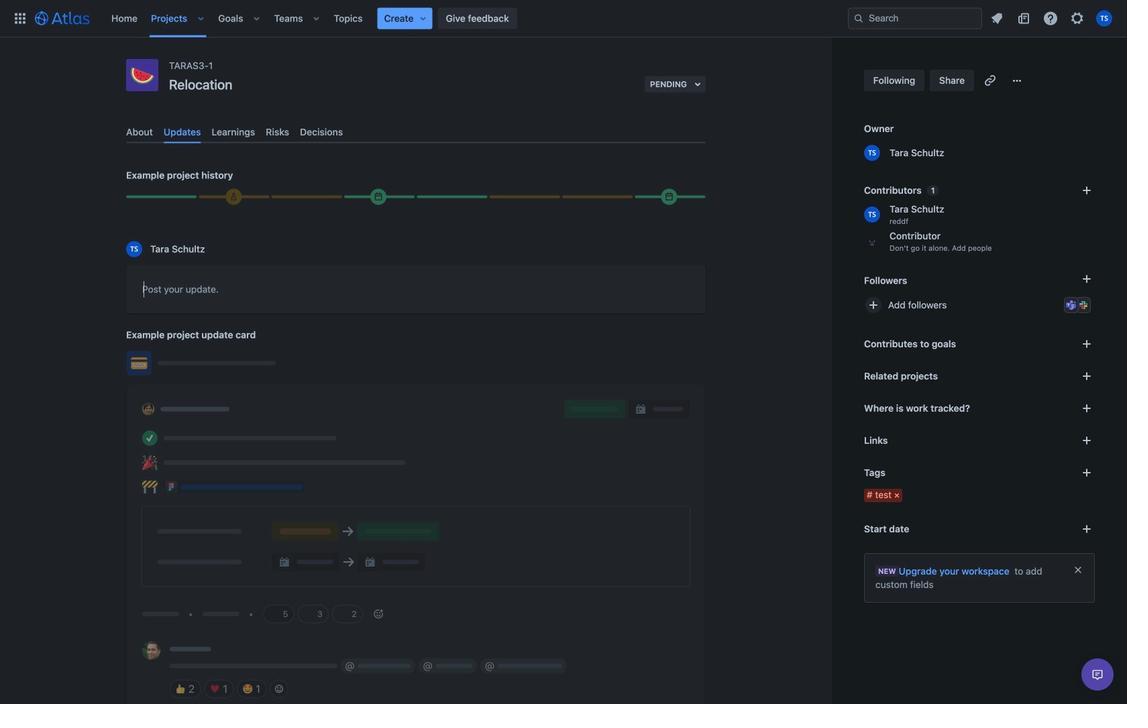 Task type: vqa. For each thing, say whether or not it's contained in the screenshot.
insert link icon
no



Task type: locate. For each thing, give the bounding box(es) containing it.
switch to... image
[[12, 10, 28, 26]]

close banner image
[[1073, 565, 1083, 576]]

notifications image
[[989, 10, 1005, 26]]

tab list
[[121, 121, 711, 143]]

open intercom messenger image
[[1089, 667, 1106, 683]]

banner
[[0, 0, 1127, 38]]

slack logo showing nan channels are connected to this project image
[[1078, 300, 1089, 311]]

add follower image
[[865, 297, 882, 313]]

help image
[[1043, 10, 1059, 26]]

top element
[[8, 0, 848, 37]]

search image
[[853, 13, 864, 24]]

close tag image
[[892, 490, 902, 501]]

settings image
[[1069, 10, 1085, 26]]

set start date image
[[1079, 521, 1095, 537]]

None search field
[[848, 8, 982, 29]]



Task type: describe. For each thing, give the bounding box(es) containing it.
add a follower image
[[1079, 271, 1095, 287]]

msteams logo showing  channels are connected to this project image
[[1066, 300, 1077, 311]]

Search field
[[848, 8, 982, 29]]

Main content area, start typing to enter text. text field
[[142, 282, 690, 302]]

account image
[[1096, 10, 1112, 26]]



